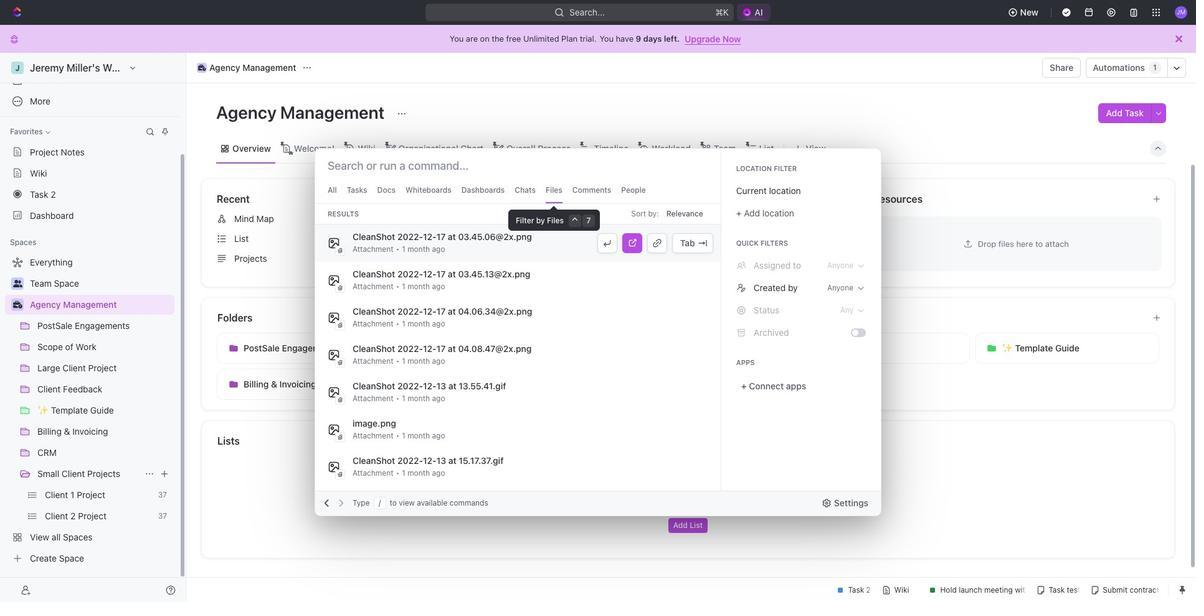 Task type: describe. For each thing, give the bounding box(es) containing it.
apps
[[786, 381, 806, 392]]

xqnvl image for assigned to
[[736, 261, 746, 271]]

crm button
[[406, 369, 591, 401]]

+ for + connect apps
[[741, 381, 747, 392]]

+ for + add location
[[736, 208, 742, 219]]

‎task
[[30, 189, 48, 200]]

here
[[1016, 239, 1033, 249]]

files
[[998, 239, 1014, 249]]

✨ template guide
[[1002, 343, 1079, 354]]

drop files here to attach
[[978, 239, 1069, 249]]

1 horizontal spatial dashboards
[[461, 186, 505, 195]]

chart
[[460, 143, 483, 154]]

small
[[37, 469, 59, 480]]

all
[[328, 186, 337, 195]]

by for filter
[[536, 216, 545, 226]]

trial.
[[580, 34, 596, 44]]

postsale engagements button
[[217, 333, 401, 364]]

project inside sidebar navigation
[[30, 147, 58, 157]]

0 vertical spatial agency
[[209, 62, 240, 73]]

month for 03.45.06@2x.png
[[407, 245, 430, 254]]

current
[[736, 186, 767, 196]]

overall process link
[[504, 140, 571, 157]]

relevance
[[666, 209, 703, 219]]

to view available commands
[[390, 499, 488, 508]]

add for add task
[[1106, 108, 1122, 118]]

0 vertical spatial wiki link
[[355, 140, 375, 157]]

1 for cleanshot 2022-12-13 at 13.55.41.gif
[[402, 394, 405, 404]]

attachment for cleanshot 2022-12-13 at 13.55.41.gif
[[353, 394, 393, 404]]

automations
[[1093, 62, 1145, 73]]

archived
[[754, 328, 789, 338]]

upgrade now link
[[685, 33, 741, 44]]

12- for 03.45.06@2x.png
[[423, 232, 436, 242]]

‎task 2 link
[[5, 184, 174, 204]]

small client projects link
[[37, 465, 140, 485]]

commands
[[450, 499, 488, 508]]

⌘k
[[715, 7, 729, 17]]

03.45.06@2x.png
[[458, 232, 532, 242]]

organizational chart link
[[396, 140, 483, 157]]

postsale engagements
[[244, 343, 338, 354]]

connect
[[749, 381, 784, 392]]

6 ago from the top
[[432, 432, 445, 441]]

2 horizontal spatial to
[[1035, 239, 1043, 249]]

ago for 04.08.47@2x.png
[[432, 357, 445, 366]]

0 horizontal spatial to
[[390, 499, 397, 508]]

1 month ago for 03.45.06@2x.png
[[402, 245, 445, 254]]

quick filters
[[736, 239, 788, 247]]

attachment for cleanshot 2022-12-17 at 04.08.47@2x.png
[[353, 357, 393, 366]]

feedback
[[838, 343, 879, 354]]

assigned
[[754, 260, 791, 271]]

tree inside sidebar navigation
[[5, 253, 174, 569]]

client inside tree
[[62, 469, 85, 480]]

anyone for created by
[[827, 283, 853, 293]]

✨ template guide button
[[975, 333, 1159, 364]]

client for client feedback
[[812, 343, 836, 354]]

12- for 04.06.34@2x.png
[[423, 306, 436, 317]]

13 for 15.17.37.gif
[[436, 456, 446, 467]]

2022- for 03.45.06@2x.png
[[397, 232, 423, 242]]

see for docs
[[790, 194, 804, 204]]

overview link
[[230, 140, 271, 157]]

1 vertical spatial to
[[793, 260, 801, 271]]

timeline link
[[591, 140, 629, 157]]

people
[[621, 186, 646, 195]]

🤝
[[545, 254, 555, 264]]

left.
[[664, 34, 680, 44]]

project notes link
[[5, 142, 174, 162]]

days
[[643, 34, 662, 44]]

quick
[[736, 239, 759, 247]]

month for 04.06.34@2x.png
[[407, 320, 430, 329]]

cleanshot for cleanshot 2022-12-13 at 13.55.41.gif
[[353, 381, 395, 392]]

settings
[[834, 498, 868, 509]]

current location button
[[731, 181, 871, 201]]

organizational
[[398, 143, 458, 154]]

agency management inside tree
[[30, 300, 117, 310]]

process
[[538, 143, 571, 154]]

billing
[[244, 379, 269, 390]]

1 vertical spatial files
[[547, 216, 564, 226]]

filters
[[761, 239, 788, 247]]

2022- for 04.08.47@2x.png
[[397, 344, 423, 354]]

folders button
[[217, 311, 1142, 326]]

04.06.34@2x.png
[[458, 306, 532, 317]]

lists
[[217, 436, 240, 447]]

agency inside tree
[[30, 300, 61, 310]]

mind
[[234, 214, 254, 224]]

1 horizontal spatial wiki
[[358, 143, 375, 154]]

add list button
[[668, 519, 708, 534]]

2022- for 13.55.41.gif
[[397, 381, 423, 392]]

add for add list
[[673, 521, 688, 531]]

1 month ago for 04.06.34@2x.png
[[402, 320, 445, 329]]

attachment for cleanshot 2022-12-17 at 03.45.06@2x.png
[[353, 245, 393, 254]]

a
[[625, 254, 631, 264]]

view
[[399, 499, 415, 508]]

03.45.13@2x.png
[[458, 269, 530, 280]]

billing & invoicing
[[244, 379, 316, 390]]

2022- for 03.45.13@2x.png
[[397, 269, 423, 280]]

all for recent
[[495, 194, 504, 204]]

settings button
[[817, 494, 876, 514]]

0 vertical spatial work
[[671, 254, 692, 264]]

sort
[[631, 209, 646, 219]]

1 horizontal spatial projects
[[234, 254, 267, 264]]

apps
[[736, 359, 755, 367]]

cleanshot 2022-12-17 at 04.08.47@2x.png
[[353, 344, 532, 354]]

team
[[714, 143, 736, 154]]

cleanshot 2022-12-13 at 15.17.37.gif
[[353, 456, 504, 467]]

at for 03.45.13@2x.png
[[448, 269, 456, 280]]

1 for cleanshot 2022-12-17 at 03.45.13@2x.png
[[402, 282, 405, 292]]

overall process
[[507, 143, 571, 154]]

12- for 04.08.47@2x.png
[[423, 344, 436, 354]]

organizational chart
[[398, 143, 483, 154]]

1 vertical spatial location
[[762, 208, 794, 219]]

add task
[[1106, 108, 1144, 118]]

👥
[[545, 234, 555, 244]]

chats
[[515, 186, 536, 195]]

xqnvl image for status
[[736, 306, 746, 316]]

share
[[1050, 62, 1074, 73]]

projects link
[[212, 249, 513, 269]]

month for 15.17.37.gif
[[407, 469, 430, 478]]

1 vertical spatial list link
[[212, 229, 513, 249]]

image.png
[[353, 419, 396, 429]]

jkkwz image
[[736, 328, 746, 338]]

by:
[[648, 209, 659, 219]]

type
[[353, 499, 370, 508]]

17 for 03.45.06@2x.png
[[436, 232, 446, 242]]

1 for image.png
[[402, 432, 405, 441]]

⌃
[[572, 216, 578, 226]]

welcome!
[[294, 143, 335, 154]]

1 you from the left
[[450, 34, 464, 44]]

projects inside small client projects link
[[87, 469, 120, 480]]

attachment for cleanshot 2022-12-17 at 03.45.13@2x.png
[[353, 282, 393, 292]]

current location
[[736, 186, 801, 196]]

lists button
[[217, 434, 1160, 449]]

resources
[[873, 194, 923, 205]]

client feedback
[[812, 343, 879, 354]]

no lists icon. image
[[663, 452, 713, 501]]

location
[[736, 164, 772, 173]]

1 horizontal spatial list link
[[757, 140, 774, 157]]

wiki inside sidebar navigation
[[30, 168, 47, 178]]

attachment for cleanshot 2022-12-17 at 04.06.34@2x.png
[[353, 320, 393, 329]]

of inside scope of work button
[[461, 343, 470, 354]]

17 for 03.45.13@2x.png
[[436, 269, 446, 280]]

1 month ago for 04.08.47@2x.png
[[402, 357, 445, 366]]

filter
[[774, 164, 797, 173]]



Task type: locate. For each thing, give the bounding box(es) containing it.
2 horizontal spatial list
[[759, 143, 774, 154]]

to right the /
[[390, 499, 397, 508]]

month up cleanshot 2022-12-13 at 15.17.37.gif
[[407, 432, 430, 441]]

2
[[51, 189, 56, 200]]

list down no lists icon.
[[690, 521, 703, 531]]

cleanshot 2022-12-17 at 04.06.34@2x.png
[[353, 306, 532, 317]]

+ left connect
[[741, 381, 747, 392]]

2022- down cleanshot 2022-12-17 at 03.45.06@2x.png
[[397, 269, 423, 280]]

month down cleanshot 2022-12-17 at 03.45.13@2x.png
[[407, 282, 430, 292]]

ago down crm
[[432, 394, 445, 404]]

month for 13.55.41.gif
[[407, 394, 430, 404]]

12- down cleanshot 2022-12-17 at 04.08.47@2x.png
[[423, 381, 436, 392]]

17 up cleanshot 2022-12-17 at 03.45.13@2x.png
[[436, 232, 446, 242]]

1 month ago down cleanshot 2022-12-13 at 13.55.41.gif
[[402, 394, 445, 404]]

0 vertical spatial dashboards
[[30, 75, 78, 85]]

2 anyone from the top
[[827, 283, 853, 293]]

resource management
[[562, 234, 655, 244]]

xqnvl image
[[736, 283, 746, 293]]

cleanshot for cleanshot 2022-12-17 at 03.45.06@2x.png
[[353, 232, 395, 242]]

management inside tree
[[63, 300, 117, 310]]

add down 'current'
[[744, 208, 760, 219]]

2 1 month ago from the top
[[402, 282, 445, 292]]

1 horizontal spatial of
[[661, 254, 669, 264]]

1 for cleanshot 2022-12-17 at 04.06.34@2x.png
[[402, 320, 405, 329]]

0 vertical spatial location
[[769, 186, 801, 196]]

add task button
[[1099, 103, 1151, 123]]

12- down cleanshot 2022-12-17 at 03.45.06@2x.png
[[423, 269, 436, 280]]

1 vertical spatial list
[[234, 234, 249, 244]]

/
[[379, 499, 381, 508]]

xqnvl image up xqnvl image
[[736, 261, 746, 271]]

1 see from the left
[[480, 194, 493, 204]]

location inside button
[[769, 186, 801, 196]]

17 for 04.08.47@2x.png
[[436, 344, 446, 354]]

scope right the a
[[633, 254, 658, 264]]

ago down cleanshot 2022-12-17 at 04.08.47@2x.png
[[432, 357, 445, 366]]

wiki up ‎task
[[30, 168, 47, 178]]

‎task 2
[[30, 189, 56, 200]]

1 vertical spatial +
[[741, 381, 747, 392]]

1 vertical spatial 13
[[436, 456, 446, 467]]

0 horizontal spatial business time image
[[13, 301, 22, 309]]

12- up cleanshot 2022-12-13 at 13.55.41.gif
[[423, 344, 436, 354]]

ago down cleanshot 2022-12-13 at 15.17.37.gif
[[432, 469, 445, 478]]

5 2022- from the top
[[397, 381, 423, 392]]

1 down cleanshot 2022-12-17 at 03.45.13@2x.png
[[402, 282, 405, 292]]

1 vertical spatial add
[[744, 208, 760, 219]]

at up the "scope of work"
[[448, 306, 456, 317]]

2 vertical spatial add
[[673, 521, 688, 531]]

task
[[1125, 108, 1144, 118]]

12- for 15.17.37.gif
[[423, 456, 436, 467]]

wiki link up tasks
[[355, 140, 375, 157]]

search...
[[570, 7, 605, 17]]

0 vertical spatial wiki
[[358, 143, 375, 154]]

2 vertical spatial list
[[690, 521, 703, 531]]

1 vertical spatial of
[[461, 343, 470, 354]]

projects right small
[[87, 469, 120, 480]]

0 vertical spatial list link
[[757, 140, 774, 157]]

0 horizontal spatial agency management link
[[30, 295, 172, 315]]

by right created at right
[[788, 283, 798, 293]]

0 vertical spatial add
[[1106, 108, 1122, 118]]

12- up available
[[423, 456, 436, 467]]

see all button for docs
[[785, 192, 819, 207]]

1 up cleanshot 2022-12-13 at 15.17.37.gif
[[402, 432, 405, 441]]

dashboards up favorites button
[[30, 75, 78, 85]]

at for 04.06.34@2x.png
[[448, 306, 456, 317]]

3 17 from the top
[[436, 306, 446, 317]]

0 vertical spatial list
[[759, 143, 774, 154]]

to right the here
[[1035, 239, 1043, 249]]

cleanshot for cleanshot 2022-12-17 at 04.08.47@2x.png
[[353, 344, 395, 354]]

at left 15.17.37.gif
[[448, 456, 456, 467]]

ago for 04.06.34@2x.png
[[432, 320, 445, 329]]

work down 'tab'
[[671, 254, 692, 264]]

2022- up cleanshot 2022-12-13 at 13.55.41.gif
[[397, 344, 423, 354]]

2 13 from the top
[[436, 456, 446, 467]]

4 ago from the top
[[432, 357, 445, 366]]

2 you from the left
[[600, 34, 614, 44]]

scope of work
[[433, 343, 493, 354]]

1 horizontal spatial add
[[744, 208, 760, 219]]

are
[[466, 34, 478, 44]]

location down "current location"
[[762, 208, 794, 219]]

&
[[271, 379, 277, 390]]

1 vertical spatial wiki
[[30, 168, 47, 178]]

1 horizontal spatial project
[[594, 254, 623, 264]]

0 vertical spatial business time image
[[198, 65, 206, 71]]

add left task
[[1106, 108, 1122, 118]]

ago down cleanshot 2022-12-17 at 03.45.13@2x.png
[[432, 282, 445, 292]]

month down cleanshot 2022-12-17 at 04.06.34@2x.png
[[407, 320, 430, 329]]

1 vertical spatial agency management
[[216, 102, 388, 123]]

sidebar navigation
[[0, 53, 186, 603]]

4 17 from the top
[[436, 344, 446, 354]]

0 horizontal spatial list link
[[212, 229, 513, 249]]

1 horizontal spatial you
[[600, 34, 614, 44]]

1 up cleanshot 2022-12-13 at 13.55.41.gif
[[402, 357, 405, 366]]

plan
[[561, 34, 578, 44]]

ago down cleanshot 2022-12-17 at 04.06.34@2x.png
[[432, 320, 445, 329]]

month down cleanshot 2022-12-17 at 03.45.06@2x.png
[[407, 245, 430, 254]]

cleanshot for cleanshot 2022-12-17 at 03.45.13@2x.png
[[353, 269, 395, 280]]

2 vertical spatial client
[[62, 469, 85, 480]]

1 horizontal spatial business time image
[[198, 65, 206, 71]]

see all for recent
[[480, 194, 504, 204]]

12- for 03.45.13@2x.png
[[423, 269, 436, 280]]

15.17.37.gif
[[459, 456, 504, 467]]

1 vertical spatial wiki link
[[5, 163, 174, 183]]

17 up crm
[[436, 344, 446, 354]]

attach
[[1045, 239, 1069, 249]]

you left have
[[600, 34, 614, 44]]

untitled
[[562, 214, 594, 224]]

0 horizontal spatial all
[[495, 194, 504, 204]]

all
[[495, 194, 504, 204], [806, 194, 814, 204]]

0 vertical spatial client
[[562, 254, 585, 264]]

project notes
[[30, 147, 85, 157]]

04.08.47@2x.png
[[458, 344, 532, 354]]

list down mind
[[234, 234, 249, 244]]

0 vertical spatial xqnvl image
[[736, 261, 746, 271]]

see all left chats in the top left of the page
[[480, 194, 504, 204]]

created
[[754, 283, 786, 293]]

2 attachment from the top
[[353, 282, 393, 292]]

postsale
[[244, 343, 280, 354]]

at for 03.45.06@2x.png
[[448, 232, 456, 242]]

1 month ago down cleanshot 2022-12-17 at 03.45.06@2x.png
[[402, 245, 445, 254]]

1 horizontal spatial to
[[793, 260, 801, 271]]

tree containing agency management
[[5, 253, 174, 569]]

mind map link
[[212, 209, 513, 229]]

1 month ago up cleanshot 2022-12-13 at 15.17.37.gif
[[402, 432, 445, 441]]

4 attachment from the top
[[353, 357, 393, 366]]

1 down cleanshot 2022-12-17 at 03.45.06@2x.png
[[402, 245, 405, 254]]

1 vertical spatial scope
[[433, 343, 459, 354]]

1 for cleanshot 2022-12-17 at 03.45.06@2x.png
[[402, 245, 405, 254]]

0 vertical spatial by
[[536, 216, 545, 226]]

invoicing
[[279, 379, 316, 390]]

0 horizontal spatial see all button
[[475, 192, 509, 207]]

2 vertical spatial agency management
[[30, 300, 117, 310]]

0 horizontal spatial docs
[[377, 186, 396, 195]]

comments
[[572, 186, 611, 195]]

12- down cleanshot 2022-12-17 at 03.45.13@2x.png
[[423, 306, 436, 317]]

by right filter
[[536, 216, 545, 226]]

0 vertical spatial agency management link
[[194, 60, 299, 75]]

1 13 from the top
[[436, 381, 446, 392]]

1 month ago for 03.45.13@2x.png
[[402, 282, 445, 292]]

1 all from the left
[[495, 194, 504, 204]]

month for 04.08.47@2x.png
[[407, 357, 430, 366]]

available
[[417, 499, 448, 508]]

1 vertical spatial agency
[[216, 102, 277, 123]]

0 horizontal spatial projects
[[87, 469, 120, 480]]

project down favorites button
[[30, 147, 58, 157]]

4 cleanshot from the top
[[353, 344, 395, 354]]

month down cleanshot 2022-12-13 at 15.17.37.gif
[[407, 469, 430, 478]]

0 horizontal spatial scope
[[433, 343, 459, 354]]

created by
[[754, 283, 798, 293]]

5 month from the top
[[407, 394, 430, 404]]

docs up filter by files at the left top of the page
[[545, 194, 569, 205]]

1 see all button from the left
[[475, 192, 509, 207]]

1 horizontal spatial list
[[690, 521, 703, 531]]

0 horizontal spatial work
[[472, 343, 493, 354]]

0 vertical spatial projects
[[234, 254, 267, 264]]

template
[[1015, 343, 1053, 354]]

7
[[586, 216, 591, 226]]

at up crm
[[448, 344, 456, 354]]

cleanshot for cleanshot 2022-12-13 at 15.17.37.gif
[[353, 456, 395, 467]]

7 month from the top
[[407, 469, 430, 478]]

free
[[506, 34, 521, 44]]

1 vertical spatial client
[[812, 343, 836, 354]]

files up the 👥
[[547, 216, 564, 226]]

0 vertical spatial agency management
[[209, 62, 296, 73]]

1 vertical spatial projects
[[87, 469, 120, 480]]

sort by:
[[631, 209, 659, 219]]

you left are in the left top of the page
[[450, 34, 464, 44]]

0 horizontal spatial by
[[536, 216, 545, 226]]

1 12- from the top
[[423, 232, 436, 242]]

1 1 month ago from the top
[[402, 245, 445, 254]]

ago for 13.55.41.gif
[[432, 394, 445, 404]]

2 all from the left
[[806, 194, 814, 204]]

1 horizontal spatial all
[[806, 194, 814, 204]]

1 horizontal spatial agency management link
[[194, 60, 299, 75]]

dashboards left chats in the top left of the page
[[461, 186, 505, 195]]

see all button for recent
[[475, 192, 509, 207]]

files
[[546, 186, 562, 195], [547, 216, 564, 226]]

2 see all from the left
[[790, 194, 814, 204]]

1 horizontal spatial client
[[562, 254, 585, 264]]

17 for 04.06.34@2x.png
[[436, 306, 446, 317]]

5 12- from the top
[[423, 381, 436, 392]]

cleanshot for cleanshot 2022-12-17 at 04.06.34@2x.png
[[353, 306, 395, 317]]

17
[[436, 232, 446, 242], [436, 269, 446, 280], [436, 306, 446, 317], [436, 344, 446, 354]]

1 vertical spatial by
[[788, 283, 798, 293]]

agency management
[[209, 62, 296, 73], [216, 102, 388, 123], [30, 300, 117, 310]]

1 vertical spatial work
[[472, 343, 493, 354]]

1 vertical spatial business time image
[[13, 301, 22, 309]]

add inside add list button
[[673, 521, 688, 531]]

see
[[480, 194, 493, 204], [790, 194, 804, 204]]

client left feedback
[[812, 343, 836, 354]]

month down cleanshot 2022-12-17 at 04.08.47@2x.png
[[407, 357, 430, 366]]

1 horizontal spatial work
[[671, 254, 692, 264]]

1 see all from the left
[[480, 194, 504, 204]]

client right small
[[62, 469, 85, 480]]

5 1 month ago from the top
[[402, 394, 445, 404]]

all left chats in the top left of the page
[[495, 194, 504, 204]]

ago up cleanshot 2022-12-13 at 15.17.37.gif
[[432, 432, 445, 441]]

list up 'location filter'
[[759, 143, 774, 154]]

favorites
[[10, 127, 43, 136]]

2 horizontal spatial add
[[1106, 108, 1122, 118]]

business time image inside agency management link
[[198, 65, 206, 71]]

1 vertical spatial project
[[594, 254, 623, 264]]

docs right tasks
[[377, 186, 396, 195]]

1 horizontal spatial by
[[788, 283, 798, 293]]

see for recent
[[480, 194, 493, 204]]

4 12- from the top
[[423, 344, 436, 354]]

2022- up view
[[397, 456, 423, 467]]

tree
[[5, 253, 174, 569]]

by for created
[[788, 283, 798, 293]]

new
[[1020, 7, 1038, 17]]

wiki
[[358, 143, 375, 154], [30, 168, 47, 178]]

work up 13.55.41.gif
[[472, 343, 493, 354]]

0 vertical spatial anyone
[[827, 261, 853, 270]]

ago down cleanshot 2022-12-17 at 03.45.06@2x.png
[[432, 245, 445, 254]]

3 cleanshot from the top
[[353, 306, 395, 317]]

+ add location
[[736, 208, 794, 219]]

7 ago from the top
[[432, 469, 445, 478]]

of up 13.55.41.gif
[[461, 343, 470, 354]]

scope up crm
[[433, 343, 459, 354]]

2 see from the left
[[790, 194, 804, 204]]

xqnvl image down xqnvl image
[[736, 306, 746, 316]]

dashboards inside dashboards link
[[30, 75, 78, 85]]

2 xqnvl image from the top
[[736, 306, 746, 316]]

1 horizontal spatial see all
[[790, 194, 814, 204]]

1 for cleanshot 2022-12-13 at 15.17.37.gif
[[402, 469, 405, 478]]

2022- for 15.17.37.gif
[[397, 456, 423, 467]]

workload link
[[649, 140, 691, 157]]

2 cleanshot from the top
[[353, 269, 395, 280]]

1 anyone from the top
[[827, 261, 853, 270]]

1 horizontal spatial see all button
[[785, 192, 819, 207]]

9
[[636, 34, 641, 44]]

1 right automations
[[1153, 63, 1157, 72]]

13 for 13.55.41.gif
[[436, 381, 446, 392]]

3 12- from the top
[[423, 306, 436, 317]]

5 ago from the top
[[432, 394, 445, 404]]

1 for cleanshot 2022-12-17 at 04.08.47@2x.png
[[402, 357, 405, 366]]

business time image
[[198, 65, 206, 71], [13, 301, 22, 309]]

team link
[[711, 140, 736, 157]]

2 2022- from the top
[[397, 269, 423, 280]]

+ down 'current'
[[736, 208, 742, 219]]

+
[[736, 208, 742, 219], [741, 381, 747, 392]]

1 vertical spatial xqnvl image
[[736, 306, 746, 316]]

1 xqnvl image from the top
[[736, 261, 746, 271]]

0 horizontal spatial client
[[62, 469, 85, 480]]

0 horizontal spatial project
[[30, 147, 58, 157]]

1 horizontal spatial see
[[790, 194, 804, 204]]

by
[[536, 216, 545, 226], [788, 283, 798, 293]]

see all button left chats in the top left of the page
[[475, 192, 509, 207]]

month for 03.45.13@2x.png
[[407, 282, 430, 292]]

cleanshot 2022-12-17 at 03.45.13@2x.png
[[353, 269, 530, 280]]

client down resource on the top of page
[[562, 254, 585, 264]]

3 attachment from the top
[[353, 320, 393, 329]]

1 2022- from the top
[[397, 232, 423, 242]]

see down filter
[[790, 194, 804, 204]]

at for 13.55.41.gif
[[448, 381, 456, 392]]

client inside button
[[812, 343, 836, 354]]

drop
[[978, 239, 996, 249]]

client for client 1 project a scope of work
[[562, 254, 585, 264]]

1 ago from the top
[[432, 245, 445, 254]]

✨
[[1002, 343, 1013, 354]]

Search or run a command… text field
[[328, 159, 481, 174]]

spaces
[[10, 238, 36, 247]]

5 cleanshot from the top
[[353, 381, 395, 392]]

scope inside scope of work button
[[433, 343, 459, 354]]

list inside add list button
[[690, 521, 703, 531]]

1
[[1153, 63, 1157, 72], [402, 245, 405, 254], [588, 254, 592, 264], [402, 282, 405, 292], [402, 320, 405, 329], [402, 357, 405, 366], [402, 394, 405, 404], [402, 432, 405, 441], [402, 469, 405, 478]]

whiteboards
[[405, 186, 452, 195]]

at for 15.17.37.gif
[[448, 456, 456, 467]]

agency
[[209, 62, 240, 73], [216, 102, 277, 123], [30, 300, 61, 310]]

1 month ago down cleanshot 2022-12-17 at 04.06.34@2x.png
[[402, 320, 445, 329]]

3 month from the top
[[407, 320, 430, 329]]

at up cleanshot 2022-12-17 at 03.45.13@2x.png
[[448, 232, 456, 242]]

assigned to
[[754, 260, 801, 271]]

12-
[[423, 232, 436, 242], [423, 269, 436, 280], [423, 306, 436, 317], [423, 344, 436, 354], [423, 381, 436, 392], [423, 456, 436, 467]]

see all down filter
[[790, 194, 814, 204]]

attachment for image.png
[[353, 432, 393, 441]]

6 cleanshot from the top
[[353, 456, 395, 467]]

folders
[[217, 313, 253, 324]]

2 17 from the top
[[436, 269, 446, 280]]

0 vertical spatial of
[[661, 254, 669, 264]]

anyone for assigned to
[[827, 261, 853, 270]]

all right "current location"
[[806, 194, 814, 204]]

0 horizontal spatial see all
[[480, 194, 504, 204]]

0 horizontal spatial see
[[480, 194, 493, 204]]

1 month ago down cleanshot 2022-12-17 at 03.45.13@2x.png
[[402, 282, 445, 292]]

favorites button
[[5, 125, 55, 140]]

2 ago from the top
[[432, 282, 445, 292]]

1 vertical spatial agency management link
[[30, 295, 172, 315]]

see up 03.45.06@2x.png
[[480, 194, 493, 204]]

12- for 13.55.41.gif
[[423, 381, 436, 392]]

4 2022- from the top
[[397, 344, 423, 354]]

month down cleanshot 2022-12-13 at 13.55.41.gif
[[407, 394, 430, 404]]

attachment for cleanshot 2022-12-13 at 15.17.37.gif
[[353, 469, 393, 478]]

list link up 'location filter'
[[757, 140, 774, 157]]

cleanshot 2022-12-17 at 03.45.06@2x.png
[[353, 232, 532, 242]]

17 down cleanshot 2022-12-17 at 03.45.06@2x.png
[[436, 269, 446, 280]]

0 vertical spatial to
[[1035, 239, 1043, 249]]

crm
[[433, 379, 453, 390]]

6 1 month ago from the top
[[402, 432, 445, 441]]

0 vertical spatial scope
[[633, 254, 658, 264]]

1 cleanshot from the top
[[353, 232, 395, 242]]

status
[[754, 305, 779, 316]]

1 horizontal spatial docs
[[545, 194, 569, 205]]

0 vertical spatial 13
[[436, 381, 446, 392]]

1 vertical spatial dashboards
[[461, 186, 505, 195]]

0 vertical spatial +
[[736, 208, 742, 219]]

4 1 month ago from the top
[[402, 357, 445, 366]]

add down no lists icon.
[[673, 521, 688, 531]]

work inside button
[[472, 343, 493, 354]]

1 month from the top
[[407, 245, 430, 254]]

0 horizontal spatial of
[[461, 343, 470, 354]]

6 2022- from the top
[[397, 456, 423, 467]]

agency management link
[[194, 60, 299, 75], [30, 295, 172, 315]]

12- up cleanshot 2022-12-17 at 03.45.13@2x.png
[[423, 232, 436, 242]]

13 down cleanshot 2022-12-17 at 04.08.47@2x.png
[[436, 381, 446, 392]]

2 month from the top
[[407, 282, 430, 292]]

business time image inside tree
[[13, 301, 22, 309]]

3 ago from the top
[[432, 320, 445, 329]]

add inside "add task" button
[[1106, 108, 1122, 118]]

1 down cleanshot 2022-12-13 at 13.55.41.gif
[[402, 394, 405, 404]]

month
[[407, 245, 430, 254], [407, 282, 430, 292], [407, 320, 430, 329], [407, 357, 430, 366], [407, 394, 430, 404], [407, 432, 430, 441], [407, 469, 430, 478]]

6 month from the top
[[407, 432, 430, 441]]

resource
[[562, 234, 600, 244]]

2022- down cleanshot 2022-12-17 at 03.45.13@2x.png
[[397, 306, 423, 317]]

17 down cleanshot 2022-12-17 at 03.45.13@2x.png
[[436, 306, 446, 317]]

0 horizontal spatial you
[[450, 34, 464, 44]]

at up cleanshot 2022-12-17 at 04.06.34@2x.png
[[448, 269, 456, 280]]

ago for 03.45.06@2x.png
[[432, 245, 445, 254]]

2 vertical spatial agency
[[30, 300, 61, 310]]

wiki link
[[355, 140, 375, 157], [5, 163, 174, 183]]

0 vertical spatial project
[[30, 147, 58, 157]]

resources button
[[873, 192, 1142, 207]]

project left the a
[[594, 254, 623, 264]]

ago for 03.45.13@2x.png
[[432, 282, 445, 292]]

6 attachment from the top
[[353, 432, 393, 441]]

1 17 from the top
[[436, 232, 446, 242]]

all for docs
[[806, 194, 814, 204]]

2 horizontal spatial client
[[812, 343, 836, 354]]

1 month ago for 13.55.41.gif
[[402, 394, 445, 404]]

dashboard
[[30, 210, 74, 221]]

2 12- from the top
[[423, 269, 436, 280]]

scope of work button
[[406, 333, 591, 364]]

13 left 15.17.37.gif
[[436, 456, 446, 467]]

1 vertical spatial anyone
[[827, 283, 853, 293]]

2 see all button from the left
[[785, 192, 819, 207]]

small client projects
[[37, 469, 120, 480]]

1 down cleanshot 2022-12-13 at 15.17.37.gif
[[402, 469, 405, 478]]

3 2022- from the top
[[397, 306, 423, 317]]

add list
[[673, 521, 703, 531]]

at for 04.08.47@2x.png
[[448, 344, 456, 354]]

1 down resource on the top of page
[[588, 254, 592, 264]]

dashboard link
[[5, 206, 174, 226]]

2022- for 04.06.34@2x.png
[[397, 306, 423, 317]]

7 1 month ago from the top
[[402, 469, 445, 478]]

1 horizontal spatial scope
[[633, 254, 658, 264]]

location down filter
[[769, 186, 801, 196]]

results
[[328, 210, 359, 218]]

see all for docs
[[790, 194, 814, 204]]

welcome! link
[[291, 140, 335, 157]]

1 horizontal spatial wiki link
[[355, 140, 375, 157]]

1 month ago for 15.17.37.gif
[[402, 469, 445, 478]]

1 down cleanshot 2022-12-17 at 04.06.34@2x.png
[[402, 320, 405, 329]]

of right the a
[[661, 254, 669, 264]]

1 attachment from the top
[[353, 245, 393, 254]]

0 horizontal spatial add
[[673, 521, 688, 531]]

6 12- from the top
[[423, 456, 436, 467]]

share button
[[1042, 58, 1081, 78]]

7 attachment from the top
[[353, 469, 393, 478]]

xqnvl image
[[736, 261, 746, 271], [736, 306, 746, 316]]

2022- up cleanshot 2022-12-17 at 03.45.13@2x.png
[[397, 232, 423, 242]]

on
[[480, 34, 489, 44]]

0 horizontal spatial dashboards
[[30, 75, 78, 85]]

0 horizontal spatial list
[[234, 234, 249, 244]]

2 vertical spatial to
[[390, 499, 397, 508]]

4 month from the top
[[407, 357, 430, 366]]

to
[[1035, 239, 1043, 249], [793, 260, 801, 271], [390, 499, 397, 508]]

0 vertical spatial files
[[546, 186, 562, 195]]

5 attachment from the top
[[353, 394, 393, 404]]

ago for 15.17.37.gif
[[432, 469, 445, 478]]

work
[[671, 254, 692, 264], [472, 343, 493, 354]]

2022- left crm
[[397, 381, 423, 392]]

projects down the mind map
[[234, 254, 267, 264]]

0 horizontal spatial wiki link
[[5, 163, 174, 183]]

1 month ago down cleanshot 2022-12-13 at 15.17.37.gif
[[402, 469, 445, 478]]

3 1 month ago from the top
[[402, 320, 445, 329]]

0 horizontal spatial wiki
[[30, 168, 47, 178]]

wiki up search or run a command… "text box"
[[358, 143, 375, 154]]

1 month ago down cleanshot 2022-12-17 at 04.08.47@2x.png
[[402, 357, 445, 366]]

guide
[[1055, 343, 1079, 354]]

the
[[492, 34, 504, 44]]

13
[[436, 381, 446, 392], [436, 456, 446, 467]]

map
[[256, 214, 274, 224]]

cleanshot 2022-12-13 at 13.55.41.gif
[[353, 381, 506, 392]]



Task type: vqa. For each thing, say whether or not it's contained in the screenshot.
'tree' in Sidebar navigation
no



